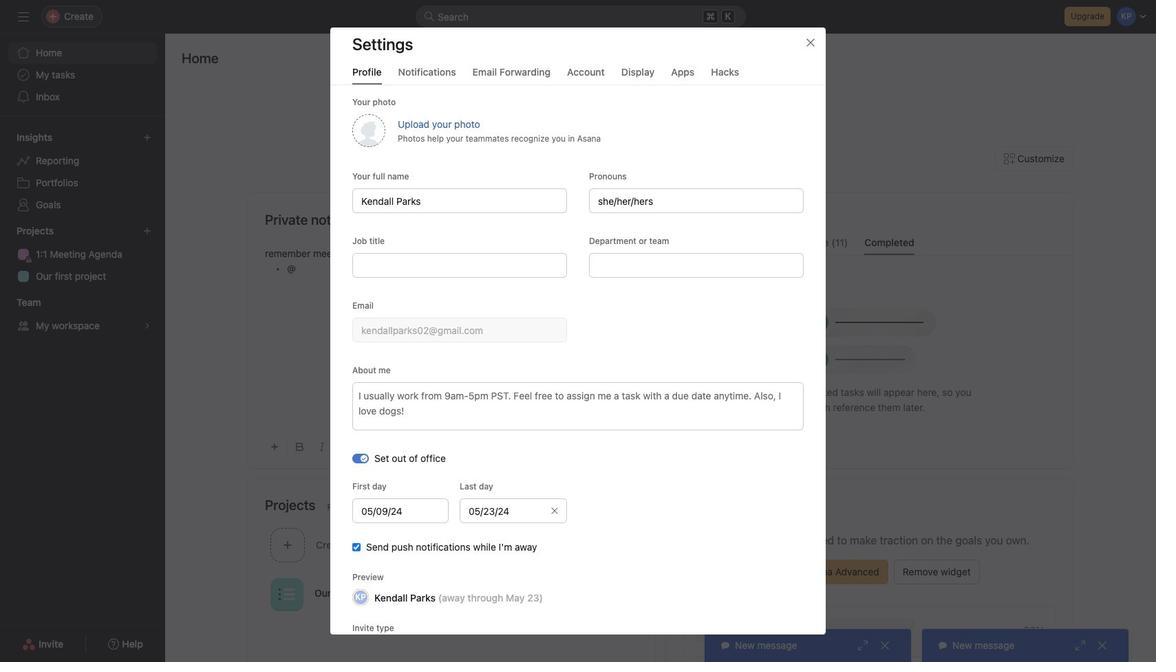 Task type: locate. For each thing, give the bounding box(es) containing it.
1 horizontal spatial expand new message image
[[1075, 641, 1086, 652]]

0 horizontal spatial close image
[[805, 37, 816, 48]]

switch
[[352, 454, 369, 464]]

None checkbox
[[352, 544, 361, 552]]

1 expand new message image from the left
[[858, 641, 869, 652]]

hide sidebar image
[[18, 11, 29, 22]]

expand new message image
[[858, 641, 869, 652], [1075, 641, 1086, 652]]

1 horizontal spatial close image
[[880, 641, 891, 652]]

Optional text field
[[460, 499, 567, 524]]

close image
[[805, 37, 816, 48], [880, 641, 891, 652]]

upload new photo image
[[352, 114, 385, 147]]

2 expand new message image from the left
[[1075, 641, 1086, 652]]

None text field
[[589, 253, 804, 278], [352, 318, 567, 343], [589, 253, 804, 278], [352, 318, 567, 343]]

people image
[[466, 537, 482, 554]]

toolbar
[[265, 432, 638, 463]]

clear date image
[[551, 507, 559, 516]]

None text field
[[352, 189, 567, 213], [352, 253, 567, 278], [352, 499, 449, 524], [352, 189, 567, 213], [352, 253, 567, 278], [352, 499, 449, 524]]

bold image
[[296, 443, 304, 452]]

add profile photo image
[[684, 205, 717, 238]]

italics image
[[318, 443, 326, 452]]

strikethrough image
[[362, 443, 370, 452]]

0 horizontal spatial expand new message image
[[858, 641, 869, 652]]

document
[[265, 246, 638, 426]]

list image
[[279, 587, 295, 603]]

0 vertical spatial close image
[[805, 37, 816, 48]]



Task type: describe. For each thing, give the bounding box(es) containing it.
I usually work from 9am-5pm PST. Feel free to assign me a task with a due date anytime. Also, I love dogs! text field
[[352, 383, 804, 431]]

insights element
[[0, 125, 165, 219]]

expand new message image for the bottommost close image
[[858, 641, 869, 652]]

1 vertical spatial close image
[[880, 641, 891, 652]]

projects element
[[0, 219, 165, 290]]

global element
[[0, 34, 165, 116]]

teams element
[[0, 290, 165, 340]]

close image
[[1097, 641, 1108, 652]]

expand new message image for close icon
[[1075, 641, 1086, 652]]

Third-person pronouns (e.g. she/her/hers) text field
[[589, 189, 804, 213]]

prominent image
[[424, 11, 435, 22]]



Task type: vqa. For each thing, say whether or not it's contained in the screenshot.
clear date image
yes



